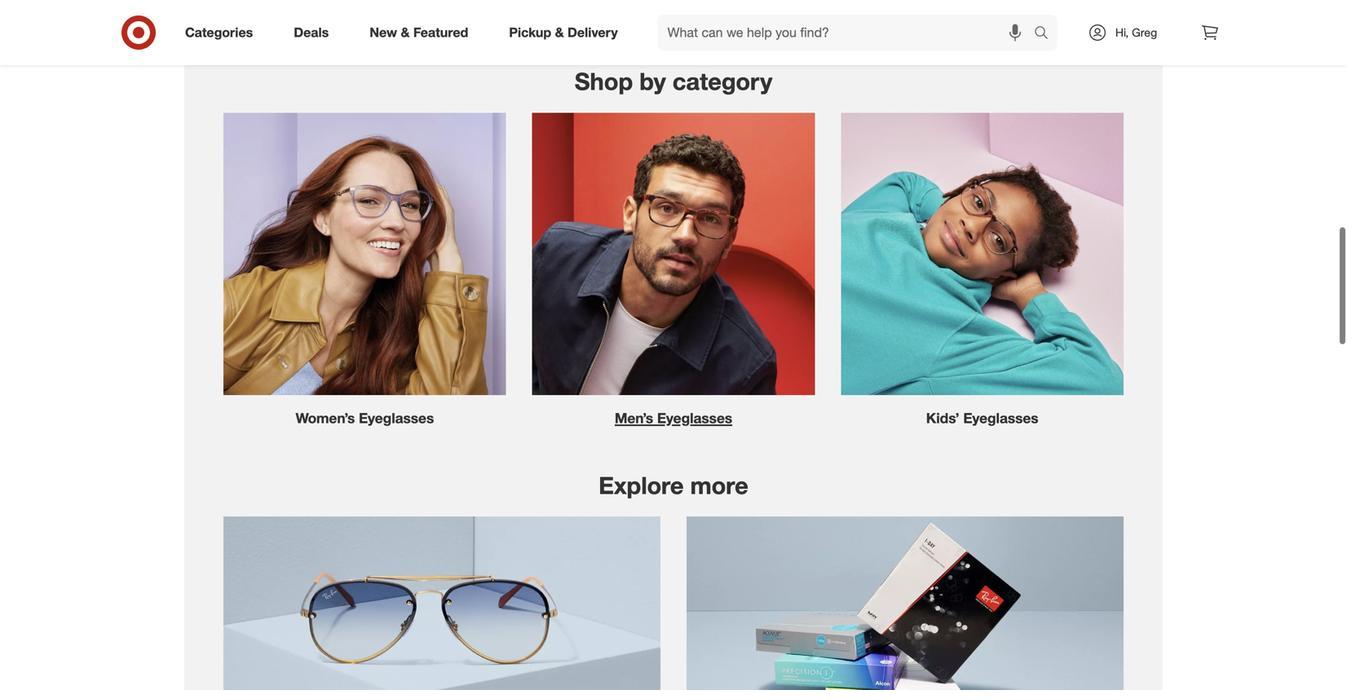 Task type: describe. For each thing, give the bounding box(es) containing it.
& for new
[[401, 25, 410, 40]]

greg
[[1132, 25, 1158, 40]]

does
[[551, 11, 577, 25]]

explore more
[[599, 471, 749, 500]]

categories link
[[171, 15, 273, 51]]

men's
[[615, 410, 654, 427]]

new & featured
[[370, 25, 469, 40]]

states.
[[882, 0, 916, 9]]

1 horizontal spatial doctors
[[753, 11, 793, 25]]

not
[[580, 11, 596, 25]]

pickup & delivery
[[509, 25, 618, 40]]

1 horizontal spatial of
[[797, 11, 806, 25]]

kids' eyeglasses link
[[828, 100, 1137, 429]]

What can we help you find? suggestions appear below search field
[[658, 15, 1039, 51]]

optometry.
[[810, 11, 866, 25]]

kids'
[[927, 410, 960, 427]]

& for pickup
[[555, 25, 564, 40]]

explore
[[599, 471, 684, 500]]

women's eyeglasses link
[[210, 100, 519, 429]]

hi, greg
[[1116, 25, 1158, 40]]

inside
[[774, 27, 804, 41]]

eyeglasses for kids' eyeglasses
[[964, 410, 1039, 427]]

pickup
[[509, 25, 552, 40]]

0 horizontal spatial of
[[658, 0, 668, 9]]

shop
[[575, 67, 633, 96]]

1 vertical spatial optical
[[512, 11, 548, 25]]

*eye exams available by independent doctors of optometry next to target optical in most states. in california, target optical does not provide eye exams or employ doctors of optometry. eye exams available from self-employed doctors who lease space inside of target.
[[420, 0, 928, 41]]

men's eyeglasses
[[615, 410, 733, 427]]

1 vertical spatial available
[[493, 27, 537, 41]]

delivery
[[568, 25, 618, 40]]

self-
[[567, 27, 589, 41]]

employ
[[712, 11, 750, 25]]

exams
[[445, 0, 480, 9]]

lease
[[710, 27, 737, 41]]

2 exams from the left
[[891, 11, 925, 25]]

eye
[[869, 11, 888, 25]]

women's eyeglasses
[[296, 410, 434, 427]]

most
[[853, 0, 879, 9]]

kids' eyeglasses
[[927, 410, 1039, 427]]

from
[[540, 27, 564, 41]]

to
[[754, 0, 764, 9]]

hi,
[[1116, 25, 1129, 40]]

independent
[[546, 0, 611, 9]]

men's eyeglasses link
[[519, 100, 828, 429]]

2 horizontal spatial of
[[808, 27, 818, 41]]

categories
[[185, 25, 253, 40]]



Task type: vqa. For each thing, say whether or not it's contained in the screenshot.
right Target
yes



Task type: locate. For each thing, give the bounding box(es) containing it.
featured
[[414, 25, 469, 40]]

category
[[673, 67, 773, 96]]

optical up "optometry."
[[802, 0, 838, 9]]

eyeglasses for women's eyeglasses
[[359, 410, 434, 427]]

& right new
[[401, 25, 410, 40]]

target
[[767, 0, 799, 9], [477, 11, 509, 25]]

target.
[[821, 27, 855, 41]]

0 horizontal spatial doctors
[[614, 0, 655, 9]]

provide
[[600, 11, 638, 25]]

1 horizontal spatial optical
[[802, 0, 838, 9]]

eye
[[641, 11, 659, 25]]

more
[[691, 471, 749, 500]]

1 horizontal spatial target
[[767, 0, 799, 9]]

1 horizontal spatial exams
[[891, 11, 925, 25]]

by
[[530, 0, 543, 9], [640, 67, 666, 96]]

0 horizontal spatial exams
[[662, 11, 696, 25]]

1 & from the left
[[401, 25, 410, 40]]

0 horizontal spatial target
[[477, 11, 509, 25]]

& inside pickup & delivery link
[[555, 25, 564, 40]]

0 horizontal spatial eyeglasses
[[359, 410, 434, 427]]

of
[[658, 0, 668, 9], [797, 11, 806, 25], [808, 27, 818, 41]]

1 vertical spatial of
[[797, 11, 806, 25]]

doctors down to
[[753, 11, 793, 25]]

who
[[685, 27, 707, 41]]

0 vertical spatial available
[[483, 0, 527, 9]]

available left the from
[[493, 27, 537, 41]]

of up the inside
[[797, 11, 806, 25]]

0 vertical spatial by
[[530, 0, 543, 9]]

optical up the from
[[512, 11, 548, 25]]

search
[[1027, 26, 1066, 42]]

women's
[[296, 410, 355, 427]]

2 eyeglasses from the left
[[657, 410, 733, 427]]

eyeglasses
[[359, 410, 434, 427], [657, 410, 733, 427], [964, 410, 1039, 427]]

new
[[370, 25, 397, 40]]

0 horizontal spatial by
[[530, 0, 543, 9]]

& left "self-"
[[555, 25, 564, 40]]

eyeglasses for men's eyeglasses
[[657, 410, 733, 427]]

by down doctors
[[640, 67, 666, 96]]

eyeglasses inside men's eyeglasses "link"
[[657, 410, 733, 427]]

0 vertical spatial optical
[[802, 0, 838, 9]]

deals link
[[280, 15, 349, 51]]

exams
[[662, 11, 696, 25], [891, 11, 925, 25]]

target down exams
[[477, 11, 509, 25]]

doctors
[[643, 27, 682, 41]]

eyeglasses inside kids' eyeglasses link
[[964, 410, 1039, 427]]

eyeglasses right men's
[[657, 410, 733, 427]]

employed
[[589, 27, 640, 41]]

next
[[729, 0, 751, 9]]

eyeglasses right 'women's'
[[359, 410, 434, 427]]

shop by category
[[575, 67, 773, 96]]

2 horizontal spatial eyeglasses
[[964, 410, 1039, 427]]

0 horizontal spatial &
[[401, 25, 410, 40]]

search button
[[1027, 15, 1066, 54]]

1 vertical spatial target
[[477, 11, 509, 25]]

or
[[699, 11, 709, 25]]

in
[[919, 0, 928, 9]]

available
[[483, 0, 527, 9], [493, 27, 537, 41]]

exams down the states.
[[891, 11, 925, 25]]

1 horizontal spatial &
[[555, 25, 564, 40]]

optical
[[802, 0, 838, 9], [512, 11, 548, 25]]

target right to
[[767, 0, 799, 9]]

deals
[[294, 25, 329, 40]]

eyeglasses right kids'
[[964, 410, 1039, 427]]

0 horizontal spatial optical
[[512, 11, 548, 25]]

1 horizontal spatial eyeglasses
[[657, 410, 733, 427]]

*eye
[[420, 0, 442, 9]]

doctors
[[614, 0, 655, 9], [753, 11, 793, 25]]

& inside new & featured link
[[401, 25, 410, 40]]

new & featured link
[[356, 15, 489, 51]]

2 & from the left
[[555, 25, 564, 40]]

2 vertical spatial of
[[808, 27, 818, 41]]

&
[[401, 25, 410, 40], [555, 25, 564, 40]]

exams up doctors
[[662, 11, 696, 25]]

1 vertical spatial by
[[640, 67, 666, 96]]

1 vertical spatial doctors
[[753, 11, 793, 25]]

optometry
[[671, 0, 726, 9]]

3 eyeglasses from the left
[[964, 410, 1039, 427]]

1 horizontal spatial by
[[640, 67, 666, 96]]

space
[[740, 27, 771, 41]]

doctors up eye
[[614, 0, 655, 9]]

1 exams from the left
[[662, 11, 696, 25]]

0 vertical spatial target
[[767, 0, 799, 9]]

by up pickup
[[530, 0, 543, 9]]

california,
[[423, 11, 474, 25]]

in
[[841, 0, 850, 9]]

of up eye
[[658, 0, 668, 9]]

pickup & delivery link
[[495, 15, 639, 51]]

by inside *eye exams available by independent doctors of optometry next to target optical in most states. in california, target optical does not provide eye exams or employ doctors of optometry. eye exams available from self-employed doctors who lease space inside of target.
[[530, 0, 543, 9]]

0 vertical spatial of
[[658, 0, 668, 9]]

available up pickup
[[483, 0, 527, 9]]

eyeglasses inside women's eyeglasses link
[[359, 410, 434, 427]]

0 vertical spatial doctors
[[614, 0, 655, 9]]

1 eyeglasses from the left
[[359, 410, 434, 427]]

of right the inside
[[808, 27, 818, 41]]



